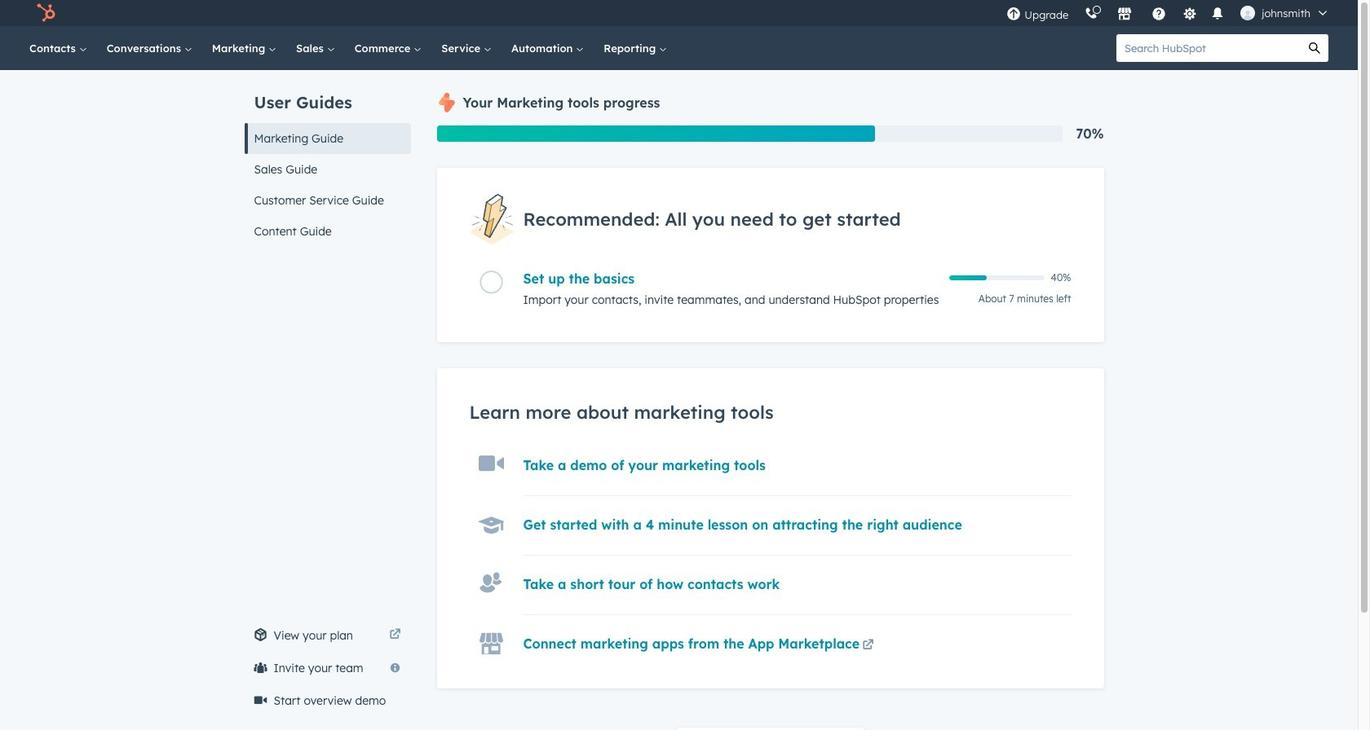 Task type: describe. For each thing, give the bounding box(es) containing it.
0 horizontal spatial link opens in a new window image
[[390, 626, 401, 646]]

link opens in a new window image for left link opens in a new window icon
[[390, 630, 401, 642]]

marketplaces image
[[1118, 7, 1132, 22]]

link opens in a new window image for link opens in a new window icon to the right
[[863, 641, 874, 653]]

Search HubSpot search field
[[1117, 34, 1301, 62]]

1 horizontal spatial link opens in a new window image
[[863, 637, 874, 657]]



Task type: locate. For each thing, give the bounding box(es) containing it.
user guides element
[[244, 70, 411, 247]]

menu
[[999, 0, 1339, 26]]

progress bar
[[437, 126, 875, 142]]

link opens in a new window image
[[390, 626, 401, 646], [863, 637, 874, 657]]

1 horizontal spatial link opens in a new window image
[[863, 641, 874, 653]]

john smith image
[[1241, 6, 1256, 20]]

link opens in a new window image
[[390, 630, 401, 642], [863, 641, 874, 653]]

[object object] complete progress bar
[[949, 276, 987, 281]]

0 horizontal spatial link opens in a new window image
[[390, 630, 401, 642]]



Task type: vqa. For each thing, say whether or not it's contained in the screenshot.
banner
no



